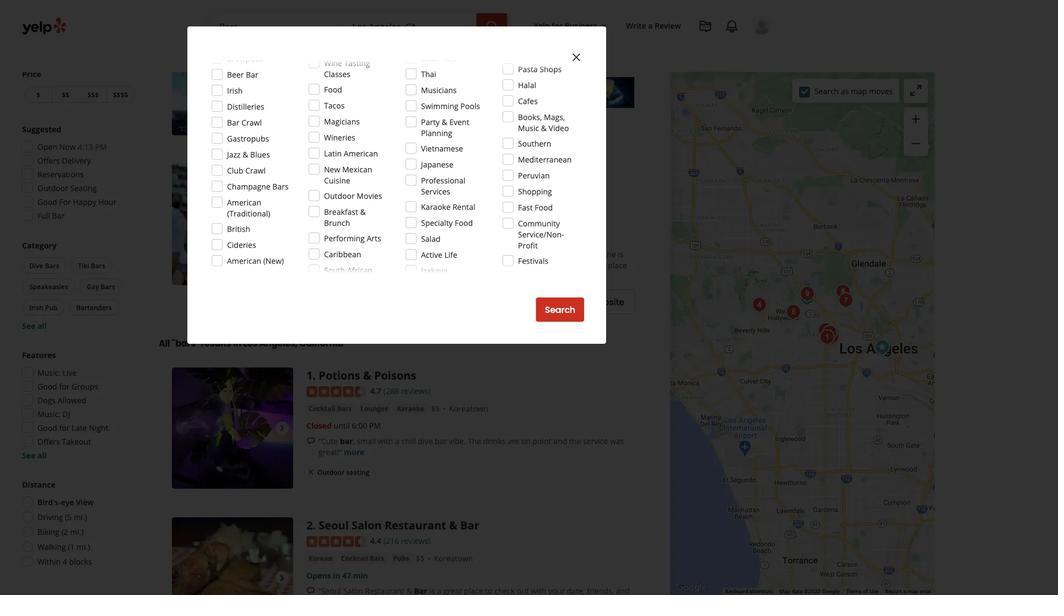 Task type: describe. For each thing, give the bounding box(es) containing it.
4.4 star rating image
[[307, 536, 366, 547]]

outdoor right 16 close v2 image
[[318, 468, 345, 477]]

1 horizontal spatial in
[[333, 570, 341, 581]]

a inside "came here about three times and i'm so in love with this place, the vibe and scene is cute and colorful! if you want a laid back place to drink or eat or both. this is the place for…"
[[425, 260, 430, 271]]

group containing suggested
[[19, 124, 137, 224]]

0 vertical spatial takeout
[[435, 124, 461, 133]]

southern
[[518, 138, 552, 149]]

karaoke rental
[[421, 202, 476, 212]]

. for 1
[[313, 368, 316, 383]]

services for auto services
[[399, 49, 429, 59]]

services for home services
[[318, 49, 347, 59]]

view website
[[567, 296, 625, 309]]

error
[[920, 589, 932, 595]]

professional services
[[421, 175, 466, 197]]

food for fast food
[[535, 202, 553, 213]]

1 vertical spatial more
[[340, 271, 360, 282]]

4.7 link
[[371, 385, 382, 397]]

$$$$
[[113, 90, 128, 99]]

business
[[565, 20, 598, 31]]

(288
[[384, 386, 399, 397]]

& right the restaurant on the left bottom
[[449, 518, 458, 533]]

category
[[22, 240, 57, 251]]

$$$
[[87, 90, 99, 99]]

see all for features
[[22, 450, 47, 461]]

auto services
[[380, 49, 429, 59]]

brewpubs
[[227, 53, 264, 64]]

vegan friendly
[[385, 232, 437, 242]]

blues
[[250, 149, 270, 160]]

price
[[22, 69, 41, 79]]

0 vertical spatial cocktail bars link
[[307, 199, 354, 210]]

specialty food
[[421, 218, 473, 228]]

place,
[[526, 249, 547, 260]]

outdoor seating
[[37, 183, 97, 193]]

cocktail bars for the topmost cocktail bars button
[[309, 200, 352, 209]]

the inside , small with a chill dive bar vibe. the drinks are on point and the service was great!"
[[570, 436, 581, 446]]

bar inside group
[[52, 210, 65, 221]]

0 vertical spatial arts
[[359, 200, 373, 210]]

keyboard shortcuts
[[726, 589, 773, 595]]

a right write
[[649, 20, 653, 31]]

the
[[468, 436, 482, 446]]

life
[[445, 250, 458, 260]]

karaoke for karaoke rental
[[421, 202, 451, 212]]

outdoor seating for 16 checkmark v2 icon
[[318, 124, 370, 133]]

both.
[[549, 260, 568, 271]]

seating for 16 checkmark v2 icon
[[346, 124, 370, 133]]

0 vertical spatial american
[[344, 148, 378, 159]]

2 horizontal spatial the
[[595, 260, 606, 271]]

16 pet friendly v2 image
[[307, 233, 315, 242]]

1 . potions & poisons
[[307, 368, 417, 383]]

potions & poisons image
[[172, 368, 293, 489]]

i'm
[[445, 249, 456, 260]]

google image
[[673, 581, 710, 596]]

dive bars button
[[22, 258, 66, 274]]

expand map image
[[910, 84, 923, 97]]

and up laid
[[429, 249, 443, 260]]

16 speech v2 image for 2
[[307, 587, 315, 596]]

karaoke button
[[395, 403, 427, 414]]

search for search as map moves
[[815, 86, 839, 96]]

los
[[243, 337, 258, 350]]

mexican
[[342, 164, 372, 175]]

dive bars
[[29, 261, 59, 270]]

soul
[[421, 53, 437, 63]]

slideshow element for open until 11:30 pm
[[172, 164, 293, 285]]

crawl for bar crawl
[[242, 117, 262, 128]]

bird's-eye view
[[37, 497, 94, 508]]

see for features
[[22, 450, 35, 461]]

outdoor inside search dialog
[[324, 191, 355, 201]]

allowed
[[58, 395, 86, 406]]

yelp
[[534, 20, 550, 31]]

peruvian
[[518, 170, 550, 181]]

performing arts
[[324, 233, 381, 243]]

and down caribbean
[[336, 260, 350, 271]]

vietnamese
[[421, 143, 463, 154]]

in inside "came here about three times and i'm so in love with this place, the vibe and scene is cute and colorful! if you want a laid back place to drink or eat or both. this is the place for…"
[[468, 249, 475, 260]]

4.7 star rating image
[[307, 386, 366, 397]]

16 checkmark v2 image
[[307, 124, 315, 133]]

(5
[[65, 512, 72, 523]]

zoom in image
[[910, 112, 923, 126]]

bars up open until 11:30 pm
[[337, 200, 352, 209]]

r bar image
[[822, 326, 844, 348]]

for for late
[[59, 423, 70, 433]]

groups
[[72, 381, 98, 392]]

terms of use
[[847, 589, 879, 595]]

pubs button
[[391, 553, 412, 564]]

2 place from the left
[[608, 260, 627, 271]]

$
[[36, 90, 40, 99]]

good for good for happy hour
[[37, 197, 57, 207]]

offers for offers takeout
[[37, 436, 60, 447]]

4 star rating image
[[307, 183, 366, 194]]

(2
[[61, 527, 68, 537]]

colorful!
[[352, 260, 381, 271]]

good for good for late night
[[37, 423, 57, 433]]

irish for irish
[[227, 85, 243, 96]]

latin
[[324, 148, 342, 159]]

16 checkmark v2 image
[[424, 124, 433, 133]]

korean button
[[307, 553, 335, 564]]

within 4 blocks
[[37, 557, 92, 567]]

, small with a chill dive bar vibe. the drinks are on point and the service was great!"
[[319, 436, 624, 457]]

offers takeout
[[37, 436, 91, 447]]

bar right +
[[404, 14, 423, 29]]

dogs
[[37, 395, 56, 406]]

features
[[22, 350, 56, 360]]

see all button for category
[[22, 321, 47, 331]]

website
[[590, 296, 625, 309]]

seoul
[[319, 518, 349, 533]]

$$ button
[[52, 86, 79, 103]]

apb image
[[783, 301, 805, 323]]

until for truly
[[329, 216, 345, 227]]

closed
[[307, 420, 332, 431]]

friendly for vegan friendly
[[409, 232, 437, 242]]

truly la link
[[307, 164, 352, 179]]

$$ for 1 . potions & poisons
[[431, 404, 440, 414]]

user actions element
[[525, 14, 787, 82]]

for for groups
[[59, 381, 70, 392]]

option group containing distance
[[19, 479, 137, 571]]

outdoor inside group
[[37, 183, 68, 193]]

2 vertical spatial more
[[344, 447, 365, 457]]

good for groups
[[37, 381, 98, 392]]

latin american
[[324, 148, 378, 159]]

2 vertical spatial cocktail bars link
[[339, 553, 387, 564]]

data
[[792, 589, 803, 595]]

vibe.
[[449, 436, 466, 446]]

video
[[549, 123, 569, 133]]

potions & poisons image
[[817, 327, 839, 349]]

classes
[[324, 69, 351, 79]]

good for happy hour
[[37, 197, 117, 207]]

slideshow element for closed until 6:00 pm
[[172, 368, 293, 489]]

beer
[[227, 69, 244, 80]]

distilleries
[[227, 101, 265, 112]]

$$ for 2 . seoul salon restaurant & bar
[[416, 554, 425, 564]]

1 horizontal spatial view
[[567, 296, 587, 309]]

1 place from the left
[[465, 260, 484, 271]]

reviews) for restaurant
[[401, 536, 431, 547]]

1 horizontal spatial is
[[618, 249, 624, 260]]

0 vertical spatial delivery
[[389, 124, 416, 133]]

bar right beer
[[246, 69, 258, 80]]

reviews) for poisons
[[401, 386, 431, 397]]

bars down 4.4 at the bottom left of the page
[[370, 554, 385, 563]]

1 bar from the left
[[340, 436, 353, 446]]

koreatown for poisons
[[449, 404, 489, 414]]

price group
[[22, 69, 137, 105]]

home services link
[[285, 40, 371, 72]]

bars inside "button"
[[91, 261, 105, 270]]

arts inside search dialog
[[367, 233, 381, 243]]

group containing category
[[20, 240, 137, 331]]

0 horizontal spatial the
[[549, 249, 561, 260]]

gangnam pocha image
[[815, 320, 837, 342]]

new
[[324, 164, 340, 175]]

2 . seoul salon restaurant & bar
[[307, 518, 480, 533]]

see for category
[[22, 321, 35, 331]]

gay
[[87, 282, 99, 291]]

"cute
[[319, 436, 338, 446]]

cute
[[319, 260, 334, 271]]

bars inside search dialog
[[273, 181, 289, 192]]

dj
[[63, 409, 70, 419]]

caribbean
[[324, 249, 361, 259]]

map for moves
[[851, 86, 868, 96]]

la
[[338, 164, 352, 179]]

american for american (traditional)
[[227, 197, 261, 208]]

& inside the party & event planning
[[442, 117, 448, 127]]

within
[[37, 557, 61, 567]]

koreatown for restaurant
[[434, 554, 473, 564]]

view website link
[[556, 290, 635, 314]]

speakeasies
[[29, 282, 68, 291]]

1 vertical spatial cocktail bars link
[[307, 403, 354, 414]]

notifications image
[[726, 20, 739, 33]]

music: for music: live
[[37, 368, 61, 378]]

service/non-
[[518, 229, 564, 240]]

mi.) for driving (5 mi.)
[[74, 512, 87, 523]]

halal
[[518, 80, 537, 90]]

use
[[870, 589, 879, 595]]

at
[[338, 93, 345, 103]]

dive
[[29, 261, 43, 270]]

for for business
[[552, 20, 563, 31]]

biking (2 mi.)
[[37, 527, 84, 537]]

open for truly la
[[307, 216, 327, 227]]

& inside books, mags, music & video
[[541, 123, 547, 133]]

applebee's grill + bar image
[[172, 14, 293, 135]]

cocktail for bottommost cocktail bars 'link'
[[341, 554, 368, 563]]

1 or from the left
[[516, 260, 524, 271]]

enjoy
[[316, 93, 336, 103]]

and inside , small with a chill dive bar vibe. the drinks are on point and the service was great!"
[[554, 436, 568, 446]]

see all for category
[[22, 321, 47, 331]]

vibe
[[563, 249, 578, 260]]

cocktail bars for the middle cocktail bars button
[[309, 404, 352, 413]]



Task type: vqa. For each thing, say whether or not it's contained in the screenshot.
the lovers
no



Task type: locate. For each thing, give the bounding box(es) containing it.
read
[[440, 93, 459, 103]]

24 chevron down v2 image right wine
[[349, 48, 363, 61]]

1 vertical spatial arts
[[367, 233, 381, 243]]

1 horizontal spatial delivery
[[389, 124, 416, 133]]

all
[[159, 337, 170, 350]]

tu madre - los feliz image
[[833, 281, 855, 303]]

seoul salon restaurant & bar image
[[172, 518, 293, 596]]

2 horizontal spatial $$
[[431, 404, 440, 414]]

0 horizontal spatial map
[[851, 86, 868, 96]]

cocktail for cocktail bars 'link' to the middle
[[309, 404, 336, 413]]

1 vertical spatial irish
[[29, 303, 43, 312]]

next image left opens
[[276, 572, 289, 585]]

and up this
[[580, 249, 594, 260]]

2 16 speech v2 image from the top
[[307, 587, 315, 596]]

2 vertical spatial american
[[227, 256, 261, 266]]

2 bar from the left
[[435, 436, 447, 446]]

open inside group
[[37, 141, 57, 152]]

next image left "closed"
[[276, 422, 289, 435]]

1 horizontal spatial or
[[539, 260, 547, 271]]

map for error
[[908, 589, 919, 595]]

0 horizontal spatial friendly
[[331, 232, 359, 242]]

more down colorful!
[[340, 271, 360, 282]]

group
[[904, 108, 929, 156], [19, 124, 137, 224], [20, 240, 137, 331], [19, 350, 137, 461]]

delivery inside group
[[62, 155, 91, 166]]

2 vertical spatial pm
[[369, 420, 381, 431]]

all down 'irish pub' button
[[37, 321, 47, 331]]

2 vertical spatial cocktail bars button
[[339, 553, 387, 564]]

2 or from the left
[[539, 260, 547, 271]]

bars up closed until 6:00 pm
[[337, 404, 352, 413]]

1 vertical spatial music:
[[37, 409, 61, 419]]

search dialog
[[0, 0, 1059, 596]]

takeout inside group
[[62, 436, 91, 447]]

bar right the full
[[52, 210, 65, 221]]

cocktail bars
[[309, 200, 352, 209], [309, 404, 352, 413], [341, 554, 385, 563]]

2 vertical spatial mi.)
[[77, 542, 90, 552]]

karaoke for karaoke
[[397, 404, 425, 413]]

map
[[780, 589, 791, 595]]

1 vertical spatial is
[[587, 260, 593, 271]]

crawl up champagne bars
[[245, 165, 266, 176]]

with up drink
[[494, 249, 509, 260]]

24 chevron down v2 image
[[431, 48, 444, 61]]

1 all from the top
[[37, 321, 47, 331]]

0 horizontal spatial bar
[[340, 436, 353, 446]]

offers for offers delivery
[[37, 155, 60, 166]]

1 good from the top
[[37, 197, 57, 207]]

map region
[[550, 0, 974, 596]]

2 outdoor seating from the top
[[318, 468, 370, 477]]

irish pub
[[29, 303, 57, 312]]

0 horizontal spatial delivery
[[62, 155, 91, 166]]

services left 24 chevron down v2 icon
[[399, 49, 429, 59]]

cocktail up "closed"
[[309, 404, 336, 413]]

1 vertical spatial takeout
[[62, 436, 91, 447]]

search image
[[486, 20, 499, 34]]

pet friendly
[[318, 232, 361, 242]]

irish inside search dialog
[[227, 85, 243, 96]]

report
[[886, 589, 902, 595]]

$$ left $$$ button
[[62, 90, 69, 99]]

2 vertical spatial cocktail
[[341, 554, 368, 563]]

services down professional
[[421, 186, 451, 197]]

write
[[626, 20, 647, 31]]

2 vertical spatial the
[[570, 436, 581, 446]]

good down "music: dj"
[[37, 423, 57, 433]]

chill
[[402, 436, 416, 446]]

1 see from the top
[[22, 321, 35, 331]]

grill
[[369, 14, 392, 29]]

outdoor seating for 16 close v2 image
[[318, 468, 370, 477]]

& inside breakfast & brunch
[[360, 207, 366, 217]]

koreatown up the
[[449, 404, 489, 414]]

slideshow element
[[172, 14, 293, 135], [172, 164, 293, 285], [172, 368, 293, 489], [172, 518, 293, 596]]

food for soul food
[[439, 53, 457, 63]]

outdoor seating down great!"
[[318, 468, 370, 477]]

times
[[407, 249, 427, 260]]

2 reviews) from the top
[[401, 386, 431, 397]]

suggested
[[22, 124, 61, 134]]

good for good for groups
[[37, 381, 57, 392]]

delivery left 16 checkmark v2 image
[[389, 124, 416, 133]]

2 see all button from the top
[[22, 450, 47, 461]]

0 vertical spatial .
[[313, 368, 316, 383]]

2 previous image from the top
[[176, 218, 190, 231]]

truly la
[[307, 164, 352, 179]]

arts district
[[359, 200, 401, 210]]

crawl
[[242, 117, 262, 128], [245, 165, 266, 176]]

1 vertical spatial .
[[313, 518, 316, 533]]

4 slideshow element from the top
[[172, 518, 293, 596]]

"came
[[319, 249, 342, 260]]

champagne bars
[[227, 181, 289, 192]]

cocktail up 'min'
[[341, 554, 368, 563]]

mediterranean
[[518, 154, 572, 165]]

1 see all from the top
[[22, 321, 47, 331]]

1 horizontal spatial friendly
[[409, 232, 437, 242]]

2 vertical spatial cocktail bars
[[341, 554, 385, 563]]

0 vertical spatial is
[[618, 249, 624, 260]]

1 slideshow element from the top
[[172, 14, 293, 135]]

food right soul
[[439, 53, 457, 63]]

2 24 chevron down v2 image from the left
[[349, 48, 363, 61]]

1 vertical spatial 16 speech v2 image
[[307, 587, 315, 596]]

breakfast & brunch
[[324, 207, 366, 228]]

this
[[570, 260, 585, 271]]

1 vertical spatial more link
[[344, 447, 365, 457]]

driving (5 mi.)
[[37, 512, 87, 523]]

american for american (new)
[[227, 256, 261, 266]]

services for professional services
[[421, 186, 451, 197]]

mi.) for walking (1 mi.)
[[77, 542, 90, 552]]

shops
[[540, 64, 562, 74]]

0 vertical spatial search
[[815, 86, 839, 96]]

so
[[458, 249, 466, 260]]

0 vertical spatial all
[[37, 321, 47, 331]]

bars inside button
[[45, 261, 59, 270]]

moves
[[870, 86, 893, 96]]

24 chevron down v2 image for restaurants link
[[263, 48, 276, 61]]

services inside professional services
[[421, 186, 451, 197]]

& right jazz
[[243, 149, 248, 160]]

0 vertical spatial cocktail
[[309, 200, 336, 209]]

bar right the dive
[[435, 436, 447, 446]]

american inside american (traditional)
[[227, 197, 261, 208]]

0 vertical spatial mi.)
[[74, 512, 87, 523]]

friendly up times
[[409, 232, 437, 242]]

0 vertical spatial see all button
[[22, 321, 47, 331]]

karaoke down (288 reviews)
[[397, 404, 425, 413]]

2 seating from the top
[[346, 468, 370, 477]]

pm inside group
[[95, 141, 107, 152]]

bar right the restaurant on the left bottom
[[461, 518, 480, 533]]

1 horizontal spatial irish
[[227, 85, 243, 96]]

cocktail bars down 4.7 star rating image
[[309, 404, 352, 413]]

more link down colorful!
[[340, 271, 360, 282]]

0 vertical spatial view
[[567, 296, 587, 309]]

seating for 16 close v2 image
[[346, 468, 370, 477]]

community
[[518, 218, 560, 229]]

3 slideshow element from the top
[[172, 368, 293, 489]]

0 vertical spatial outdoor seating
[[318, 124, 370, 133]]

pet
[[318, 232, 329, 242]]

cocktail down 4 star rating image
[[309, 200, 336, 209]]

search as map moves
[[815, 86, 893, 96]]

0 vertical spatial more
[[461, 93, 481, 103]]

with right small
[[378, 436, 394, 446]]

see all up distance
[[22, 450, 47, 461]]

food for specialty food
[[455, 218, 473, 228]]

1 vertical spatial view
[[76, 497, 94, 508]]

pm for closed until 6:00 pm
[[369, 420, 381, 431]]

1 vertical spatial cocktail bars button
[[307, 403, 354, 414]]

1 see all button from the top
[[22, 321, 47, 331]]

2 horizontal spatial in
[[468, 249, 475, 260]]

see all down 'irish pub' button
[[22, 321, 47, 331]]

american up mexican
[[344, 148, 378, 159]]

2 music: from the top
[[37, 409, 61, 419]]

view inside option group
[[76, 497, 94, 508]]

& up the 4.7 link
[[363, 368, 372, 383]]

place
[[465, 260, 484, 271], [608, 260, 627, 271]]

good up dogs
[[37, 381, 57, 392]]

1 horizontal spatial the
[[570, 436, 581, 446]]

2 slideshow element from the top
[[172, 164, 293, 285]]

"cute bar
[[319, 436, 353, 446]]

irish for irish pub
[[29, 303, 43, 312]]

see all button for features
[[22, 450, 47, 461]]

1 vertical spatial offers
[[37, 436, 60, 447]]

16 speech v2 image for 1
[[307, 437, 315, 446]]

1 vertical spatial karaoke
[[397, 404, 425, 413]]

2 all from the top
[[37, 450, 47, 461]]

angeles,
[[259, 337, 298, 350]]

this
[[511, 249, 524, 260]]

& left video
[[541, 123, 547, 133]]

see all button down 'irish pub' button
[[22, 321, 47, 331]]

16 chevron down v2 image
[[600, 21, 609, 30]]

24 chevron down v2 image right restaurants at top
[[263, 48, 276, 61]]

irish left 'pub'
[[29, 303, 43, 312]]

1 horizontal spatial map
[[908, 589, 919, 595]]

music: for music: dj
[[37, 409, 61, 419]]

back!
[[374, 82, 394, 92]]

shopping
[[518, 186, 552, 197]]

more link down ,
[[344, 447, 365, 457]]

option group
[[19, 479, 137, 571]]

1 outdoor seating from the top
[[318, 124, 370, 133]]

pasta
[[518, 64, 538, 74]]

3 reviews) from the top
[[401, 536, 431, 547]]

0 vertical spatial in
[[468, 249, 475, 260]]

see all button up distance
[[22, 450, 47, 461]]

search
[[815, 86, 839, 96], [545, 304, 576, 316]]

2 vertical spatial until
[[334, 420, 350, 431]]

three
[[386, 249, 405, 260]]

with inside "came here about three times and i'm so in love with this place, the vibe and scene is cute and colorful! if you want a laid back place to drink or eat or both. this is the place for…"
[[494, 249, 509, 260]]

a right report
[[904, 589, 907, 595]]

group containing features
[[19, 350, 137, 461]]

1 vertical spatial open
[[37, 141, 57, 152]]

walking (1 mi.)
[[37, 542, 90, 552]]

friendly for pet friendly
[[331, 232, 359, 242]]

2 . from the top
[[313, 518, 316, 533]]

. left seoul
[[313, 518, 316, 533]]

business categories element
[[209, 40, 772, 72]]

of
[[864, 589, 869, 595]]

soul food
[[421, 53, 457, 63]]

0 horizontal spatial in
[[233, 337, 242, 350]]

1 vertical spatial in
[[233, 337, 242, 350]]

a inside , small with a chill dive bar vibe. the drinks are on point and the service was great!"
[[396, 436, 400, 446]]

rental
[[453, 202, 476, 212]]

1 24 chevron down v2 image from the left
[[263, 48, 276, 61]]

0 vertical spatial 16 speech v2 image
[[307, 437, 315, 446]]

outdoor right 16 checkmark v2 icon
[[318, 124, 345, 133]]

outdoor seating down tacos
[[318, 124, 370, 133]]

projects image
[[699, 20, 712, 33]]

reviews) right (286
[[401, 182, 431, 193]]

24 chevron down v2 image inside home services link
[[349, 48, 363, 61]]

cocktail bars link down 4 star rating image
[[307, 199, 354, 210]]

0 vertical spatial open
[[307, 53, 327, 63]]

map data ©2023 google
[[780, 589, 840, 595]]

write a review
[[626, 20, 682, 31]]

cocktail for the top cocktail bars 'link'
[[309, 200, 336, 209]]

0 vertical spatial see all
[[22, 321, 47, 331]]

map left error on the right
[[908, 589, 919, 595]]

16 speech v2 image down opens
[[307, 587, 315, 596]]

2 see from the top
[[22, 450, 35, 461]]

cocktail bars link up 'min'
[[339, 553, 387, 564]]

0 horizontal spatial 24 chevron down v2 image
[[263, 48, 276, 61]]

takeout right 16 checkmark v2 image
[[435, 124, 461, 133]]

1 vertical spatial for
[[59, 381, 70, 392]]

0 vertical spatial until
[[329, 53, 345, 63]]

review
[[655, 20, 682, 31]]

mi.) right (2
[[70, 527, 84, 537]]

bars inside button
[[101, 282, 115, 291]]

for inside button
[[552, 20, 563, 31]]

next image for 2 . seoul salon restaurant & bar
[[276, 572, 289, 585]]

1 vertical spatial delivery
[[62, 155, 91, 166]]

bartenders
[[76, 303, 112, 312]]

restaurant
[[385, 518, 447, 533]]

arts up about
[[367, 233, 381, 243]]

1 horizontal spatial search
[[815, 86, 839, 96]]

mi.) for biking (2 mi.)
[[70, 527, 84, 537]]

lounges link
[[359, 403, 391, 414]]

open for applebee's grill + bar
[[307, 53, 327, 63]]

pm right 6:00
[[369, 420, 381, 431]]

friendly
[[331, 232, 359, 242], [409, 232, 437, 242]]

1 previous image from the top
[[176, 68, 190, 81]]

until for applebee's
[[329, 53, 345, 63]]

koreatown
[[449, 404, 489, 414], [434, 554, 473, 564]]

3 good from the top
[[37, 423, 57, 433]]

driving
[[37, 512, 63, 523]]

0 vertical spatial see
[[22, 321, 35, 331]]

1 horizontal spatial 24 chevron down v2 image
[[349, 48, 363, 61]]

1 . from the top
[[313, 368, 316, 383]]

is right the scene
[[618, 249, 624, 260]]

warwick image
[[797, 287, 819, 309]]

2 offers from the top
[[37, 436, 60, 447]]

search for search
[[545, 304, 576, 316]]

more down ,
[[344, 447, 365, 457]]

bars right gay in the left top of the page
[[101, 282, 115, 291]]

truly la image
[[172, 164, 293, 285], [872, 337, 894, 359]]

offers down 'good for late night'
[[37, 436, 60, 447]]

pm for open now 4:13 pm
[[95, 141, 107, 152]]

restaurants link
[[209, 40, 285, 72]]

2 next image from the top
[[276, 572, 289, 585]]

24 chevron down v2 image
[[263, 48, 276, 61], [349, 48, 363, 61]]

0 horizontal spatial search
[[545, 304, 576, 316]]

in right so
[[468, 249, 475, 260]]

is
[[618, 249, 624, 260], [587, 260, 593, 271]]

next image for 1 . potions & poisons
[[276, 422, 289, 435]]

drink
[[496, 260, 514, 271]]

1 vertical spatial crawl
[[245, 165, 266, 176]]

1 vertical spatial reviews)
[[401, 386, 431, 397]]

bar next door image
[[749, 294, 771, 316]]

more inside dollarita's® back! enjoy at your favorite applebee's. read more
[[461, 93, 481, 103]]

1 horizontal spatial truly la image
[[872, 337, 894, 359]]

in left '47'
[[333, 570, 341, 581]]

american (traditional)
[[227, 197, 271, 219]]

karaoke up specialty
[[421, 202, 451, 212]]

outdoor
[[318, 124, 345, 133], [37, 183, 68, 193], [324, 191, 355, 201], [318, 468, 345, 477]]

irish down beer
[[227, 85, 243, 96]]

cocktail bars link down 4.7 star rating image
[[307, 403, 354, 414]]

0 vertical spatial pm
[[95, 141, 107, 152]]

happy
[[73, 197, 96, 207]]

karaoke inside search dialog
[[421, 202, 451, 212]]

all for category
[[37, 321, 47, 331]]

karaoke inside button
[[397, 404, 425, 413]]

24 chevron down v2 image inside restaurants link
[[263, 48, 276, 61]]

seating up the latin american
[[346, 124, 370, 133]]

outdoor down reservations at the top left
[[37, 183, 68, 193]]

pm up '16 vegan v2' icon
[[369, 216, 381, 227]]

1 vertical spatial cocktail bars
[[309, 404, 352, 413]]

None search field
[[211, 13, 510, 40]]

0 vertical spatial crawl
[[242, 117, 262, 128]]

map right as
[[851, 86, 868, 96]]

pm for open until 11:30 pm
[[369, 216, 381, 227]]

cocktail bars down 4 star rating image
[[309, 200, 352, 209]]

& up planning at the top of page
[[442, 117, 448, 127]]

next image
[[276, 422, 289, 435], [276, 572, 289, 585]]

previous image for closed until 6:00 pm
[[176, 422, 190, 435]]

terms
[[847, 589, 862, 595]]

see all button
[[22, 321, 47, 331], [22, 450, 47, 461]]

(288 reviews) link
[[384, 385, 431, 397]]

music: down features
[[37, 368, 61, 378]]

0 vertical spatial map
[[851, 86, 868, 96]]

0 vertical spatial offers
[[37, 155, 60, 166]]

. for 2
[[313, 518, 316, 533]]

food up community
[[535, 202, 553, 213]]

1 horizontal spatial place
[[608, 260, 627, 271]]

2 friendly from the left
[[409, 232, 437, 242]]

reviews) down the restaurant on the left bottom
[[401, 536, 431, 547]]

16 speech v2 image
[[307, 437, 315, 446], [307, 587, 315, 596]]

cocktail bars up 'min'
[[341, 554, 385, 563]]

search button
[[536, 298, 585, 322]]

4.4 link
[[371, 535, 382, 547]]

in left los
[[233, 337, 242, 350]]

1 vertical spatial see
[[22, 450, 35, 461]]

0 horizontal spatial irish
[[29, 303, 43, 312]]

dive
[[418, 436, 433, 446]]

2 vertical spatial reviews)
[[401, 536, 431, 547]]

seoul salon restaurant & bar image
[[819, 322, 842, 344]]

(traditional)
[[227, 208, 271, 219]]

bars right dive
[[45, 261, 59, 270]]

$ button
[[24, 86, 52, 103]]

close image
[[570, 51, 583, 64]]

16 vegan v2 image
[[374, 233, 383, 242]]

2 vertical spatial good
[[37, 423, 57, 433]]

1 16 speech v2 image from the top
[[307, 437, 315, 446]]

24 chevron down v2 image for home services link
[[349, 48, 363, 61]]

view left website
[[567, 296, 587, 309]]

4 previous image from the top
[[176, 572, 190, 585]]

bar down closed until 6:00 pm
[[340, 436, 353, 446]]

services up classes
[[318, 49, 347, 59]]

0 vertical spatial cocktail bars
[[309, 200, 352, 209]]

party
[[421, 117, 440, 127]]

1 horizontal spatial with
[[494, 249, 509, 260]]

arts up 11:30
[[359, 200, 373, 210]]

0 horizontal spatial view
[[76, 497, 94, 508]]

1 next image from the top
[[276, 422, 289, 435]]

place down the scene
[[608, 260, 627, 271]]

1 vertical spatial see all
[[22, 450, 47, 461]]

hour
[[98, 197, 117, 207]]

crawl up gastropubs
[[242, 117, 262, 128]]

applebee's
[[307, 14, 366, 29]]

2 see all from the top
[[22, 450, 47, 461]]

irish inside button
[[29, 303, 43, 312]]

1 vertical spatial $$
[[431, 404, 440, 414]]

1 offers from the top
[[37, 155, 60, 166]]

0 vertical spatial reviews)
[[401, 182, 431, 193]]

drugstore cowboy image
[[835, 290, 858, 312]]

1 vertical spatial search
[[545, 304, 576, 316]]

0 horizontal spatial is
[[587, 260, 593, 271]]

musicians
[[421, 85, 457, 95]]

1 horizontal spatial takeout
[[435, 124, 461, 133]]

open until midnight
[[307, 53, 379, 63]]

0 horizontal spatial takeout
[[62, 436, 91, 447]]

see up distance
[[22, 450, 35, 461]]

mi.) right (5
[[74, 512, 87, 523]]

1 vertical spatial until
[[329, 216, 345, 227]]

0 horizontal spatial with
[[378, 436, 394, 446]]

view right eye
[[76, 497, 94, 508]]

16 speech v2 image
[[307, 250, 315, 259]]

food down classes
[[324, 84, 342, 95]]

cocktail bars for bottommost cocktail bars button
[[341, 554, 385, 563]]

with inside , small with a chill dive bar vibe. the drinks are on point and the service was great!"
[[378, 436, 394, 446]]

and right point
[[554, 436, 568, 446]]

bars right champagne
[[273, 181, 289, 192]]

seating
[[346, 124, 370, 133], [346, 468, 370, 477]]

1 vertical spatial seating
[[346, 468, 370, 477]]

walking
[[37, 542, 66, 552]]

home services
[[294, 49, 347, 59]]

bar down distilleries
[[227, 117, 240, 128]]

cocktail bars button up 'min'
[[339, 553, 387, 564]]

for…"
[[319, 271, 338, 282]]

1 friendly from the left
[[331, 232, 359, 242]]

0 horizontal spatial place
[[465, 260, 484, 271]]

noir hollywood image
[[797, 283, 819, 305]]

16 speech v2 image left "cute in the bottom left of the page
[[307, 437, 315, 446]]

. left potions
[[313, 368, 316, 383]]

reviews) up karaoke "link"
[[401, 386, 431, 397]]

good for late night
[[37, 423, 108, 433]]

0 vertical spatial $$
[[62, 90, 69, 99]]

fast food
[[518, 202, 553, 213]]

0 vertical spatial truly la image
[[172, 164, 293, 285]]

seating
[[70, 183, 97, 193]]

the up both.
[[549, 249, 561, 260]]

all for features
[[37, 450, 47, 461]]

3 previous image from the top
[[176, 422, 190, 435]]

for up 'offers takeout'
[[59, 423, 70, 433]]

mi.) right (1
[[77, 542, 90, 552]]

bar inside , small with a chill dive bar vibe. the drinks are on point and the service was great!"
[[435, 436, 447, 446]]

16 close v2 image
[[307, 468, 315, 477]]

0 vertical spatial music:
[[37, 368, 61, 378]]

0 vertical spatial next image
[[276, 422, 289, 435]]

map
[[851, 86, 868, 96], [908, 589, 919, 595]]

search inside button
[[545, 304, 576, 316]]

delivery down open now 4:13 pm
[[62, 155, 91, 166]]

previous image
[[176, 68, 190, 81], [176, 218, 190, 231], [176, 422, 190, 435], [176, 572, 190, 585]]

tiki-ti cocktail lounge image
[[834, 288, 856, 310]]

good up the full
[[37, 197, 57, 207]]

0 vertical spatial karaoke
[[421, 202, 451, 212]]

pools
[[461, 101, 480, 111]]

2 good from the top
[[37, 381, 57, 392]]

open
[[307, 53, 327, 63], [37, 141, 57, 152], [307, 216, 327, 227]]

1 reviews) from the top
[[401, 182, 431, 193]]

1 seating from the top
[[346, 124, 370, 133]]

slideshow element for open until midnight
[[172, 14, 293, 135]]

0 vertical spatial cocktail bars button
[[307, 199, 354, 210]]

zoom out image
[[910, 137, 923, 150]]

$$ inside button
[[62, 90, 69, 99]]

1 vertical spatial cocktail
[[309, 404, 336, 413]]

0 vertical spatial more link
[[340, 271, 360, 282]]

previous image for open until 11:30 pm
[[176, 218, 190, 231]]

blocks
[[69, 557, 92, 567]]

& down movies
[[360, 207, 366, 217]]

1 vertical spatial outdoor seating
[[318, 468, 370, 477]]

a
[[649, 20, 653, 31], [425, 260, 430, 271], [396, 436, 400, 446], [904, 589, 907, 595]]

$$$$ button
[[107, 86, 135, 103]]

with
[[494, 249, 509, 260], [378, 436, 394, 446]]

previous image for open until midnight
[[176, 68, 190, 81]]

1 music: from the top
[[37, 368, 61, 378]]

crawl for club crawl
[[245, 165, 266, 176]]

restaurants
[[218, 49, 261, 59]]



